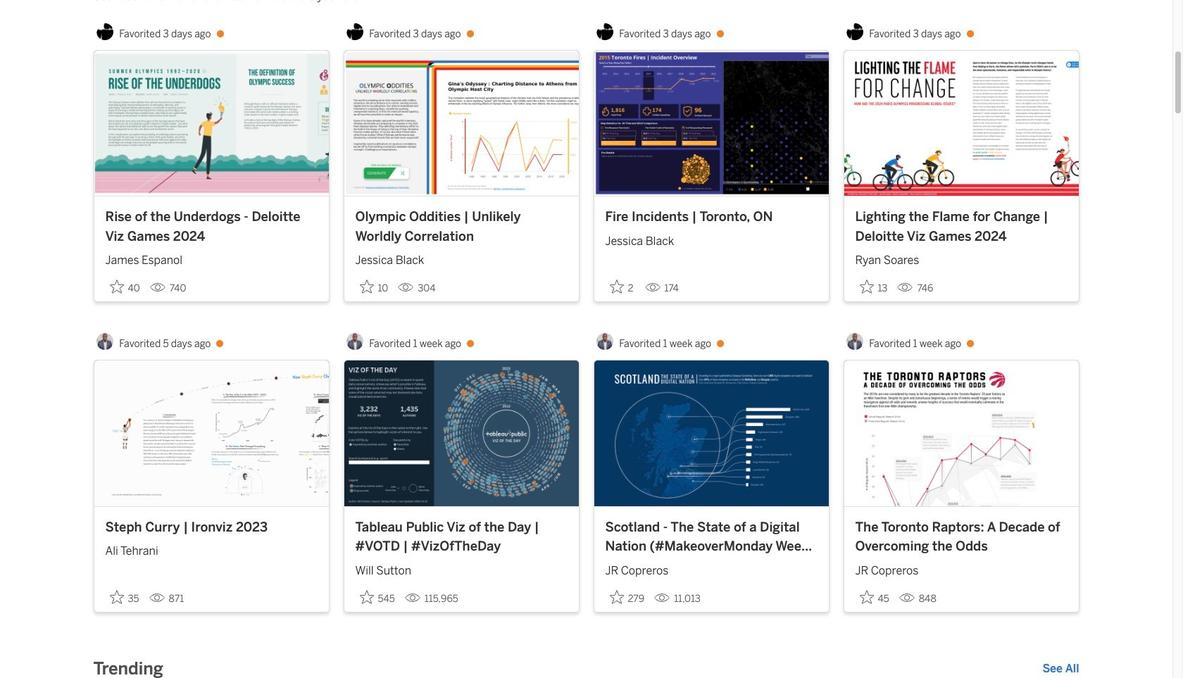 Task type: describe. For each thing, give the bounding box(es) containing it.
add favorite button for workbook thumbnail for fourth jason yang image
[[855, 276, 892, 299]]

workbook thumbnail image for tich mabiza icon
[[594, 361, 829, 506]]

3 tich mabiza image from the left
[[847, 333, 864, 350]]

trending heading
[[93, 658, 163, 678]]

3 jason yang image from the left
[[597, 23, 614, 40]]

tich mabiza image
[[597, 333, 614, 350]]

add favorite button for workbook thumbnail for 3rd tich mabiza image
[[855, 586, 894, 609]]

workbook thumbnail image for second jason yang image from the right
[[594, 51, 829, 196]]

add favorite image for workbook thumbnail for 2nd jason yang image from left
[[360, 280, 374, 294]]

1 tich mabiza image from the left
[[97, 333, 114, 350]]

add favorite image for workbook thumbnail corresponding to second tich mabiza image
[[360, 590, 374, 604]]

4 jason yang image from the left
[[847, 23, 864, 40]]

workbook thumbnail image for 2nd jason yang image from left
[[344, 51, 579, 196]]

2 jason yang image from the left
[[347, 23, 364, 40]]

add favorite button for workbook thumbnail for fourth jason yang image from right
[[105, 276, 144, 299]]

workbook thumbnail image for second tich mabiza image
[[344, 361, 579, 506]]

add favorite button for workbook thumbnail corresponding to tich mabiza icon
[[605, 586, 649, 609]]

add favorite button for workbook thumbnail corresponding to second tich mabiza image
[[355, 586, 399, 609]]



Task type: locate. For each thing, give the bounding box(es) containing it.
workbook thumbnail image for fourth jason yang image from right
[[94, 51, 329, 196]]

add favorite image
[[110, 280, 124, 294], [610, 280, 624, 294], [860, 280, 874, 294], [860, 590, 874, 604]]

Add Favorite button
[[105, 276, 144, 299], [355, 276, 392, 299], [605, 276, 639, 299], [855, 276, 892, 299], [105, 586, 143, 609], [355, 586, 399, 609], [605, 586, 649, 609], [855, 586, 894, 609]]

workbook thumbnail image for fourth jason yang image
[[844, 51, 1079, 196]]

jason yang image
[[97, 23, 114, 40], [347, 23, 364, 40], [597, 23, 614, 40], [847, 23, 864, 40]]

add favorite button for second jason yang image from the right workbook thumbnail
[[605, 276, 639, 299]]

workbook thumbnail image for 3rd tich mabiza image
[[844, 361, 1079, 506]]

add favorite button for workbook thumbnail for 2nd jason yang image from left
[[355, 276, 392, 299]]

add favorite image for workbook thumbnail for 3rd tich mabiza image
[[860, 590, 874, 604]]

see recent work and favorites from authors you follow element
[[93, 0, 1079, 5]]

workbook thumbnail image
[[94, 51, 329, 196], [344, 51, 579, 196], [594, 51, 829, 196], [844, 51, 1079, 196], [94, 361, 329, 506], [344, 361, 579, 506], [594, 361, 829, 506], [844, 361, 1079, 506]]

1 jason yang image from the left
[[97, 23, 114, 40]]

see all trending element
[[1043, 660, 1079, 677]]

add favorite image for second jason yang image from the right workbook thumbnail
[[610, 280, 624, 294]]

add favorite image for workbook thumbnail for 3rd tich mabiza image from right
[[110, 590, 124, 604]]

add favorite image for workbook thumbnail for fourth jason yang image
[[860, 280, 874, 294]]

add favorite image for workbook thumbnail corresponding to tich mabiza icon
[[610, 590, 624, 604]]

tich mabiza image
[[97, 333, 114, 350], [347, 333, 364, 350], [847, 333, 864, 350]]

add favorite image
[[360, 280, 374, 294], [110, 590, 124, 604], [360, 590, 374, 604], [610, 590, 624, 604]]

2 tich mabiza image from the left
[[347, 333, 364, 350]]

2 horizontal spatial tich mabiza image
[[847, 333, 864, 350]]

1 horizontal spatial tich mabiza image
[[347, 333, 364, 350]]

add favorite image for workbook thumbnail for fourth jason yang image from right
[[110, 280, 124, 294]]

workbook thumbnail image for 3rd tich mabiza image from right
[[94, 361, 329, 506]]

add favorite button for workbook thumbnail for 3rd tich mabiza image from right
[[105, 586, 143, 609]]

0 horizontal spatial tich mabiza image
[[97, 333, 114, 350]]



Task type: vqa. For each thing, say whether or not it's contained in the screenshot.
Add Favorite icon
yes



